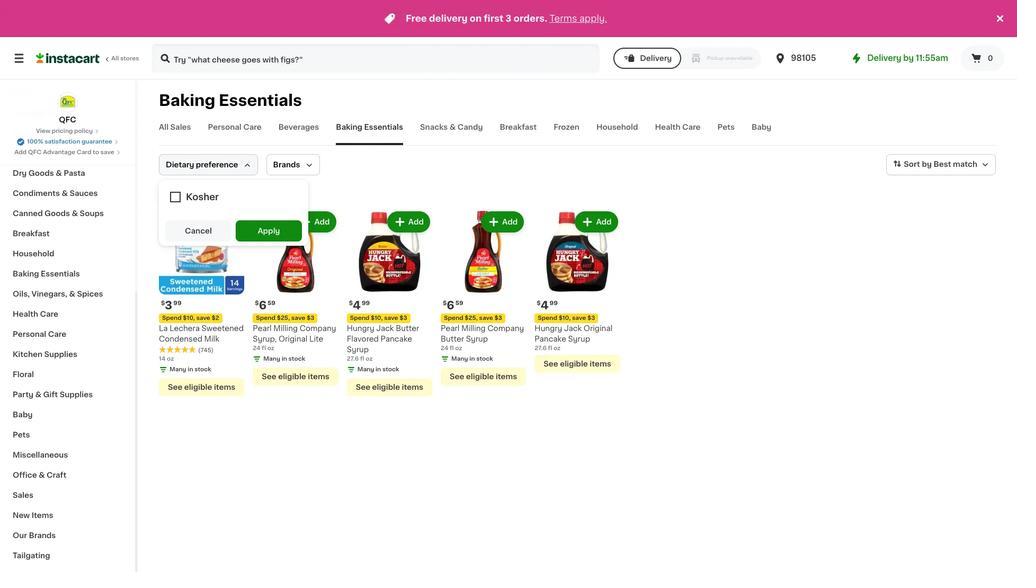 Task type: vqa. For each thing, say whether or not it's contained in the screenshot.
2.9 mi
no



Task type: describe. For each thing, give the bounding box(es) containing it.
stores
[[120, 56, 139, 61]]

hungry jack original pancake syrup 27.6 fl oz
[[535, 325, 613, 351]]

$3 for hungry jack butter flavored pancake syrup
[[400, 315, 407, 321]]

2 product group from the left
[[253, 209, 338, 386]]

100%
[[27, 139, 43, 145]]

0 vertical spatial beverages
[[33, 109, 74, 117]]

11:55am
[[916, 54, 948, 62]]

Search field
[[153, 45, 599, 72]]

milling for original
[[274, 325, 298, 332]]

4 for hungry jack original pancake syrup
[[541, 300, 549, 311]]

office & craft link
[[6, 465, 129, 485]]

1 vertical spatial pets link
[[6, 425, 129, 445]]

98105 button
[[774, 43, 838, 73]]

spend $10, save $3 for hungry jack original pancake syrup
[[538, 315, 595, 321]]

canned
[[13, 210, 43, 217]]

100% satisfaction guarantee
[[27, 139, 112, 145]]

miscellaneous
[[13, 451, 68, 459]]

0 vertical spatial personal care link
[[208, 122, 262, 145]]

gift
[[43, 391, 58, 398]]

brands button
[[266, 154, 320, 175]]

tailgating link
[[6, 546, 129, 566]]

advantage
[[43, 149, 75, 155]]

fl inside hungry jack butter flavored pancake syrup 27.6 fl oz
[[360, 356, 364, 362]]

save for pearl milling company syrup, original lite
[[291, 315, 305, 321]]

lechera
[[170, 325, 200, 332]]

0 horizontal spatial essentials
[[41, 270, 80, 278]]

lite
[[309, 336, 323, 343]]

$10, for hungry jack original pancake syrup
[[559, 315, 571, 321]]

59 for pearl milling company syrup, original lite
[[268, 301, 276, 306]]

99 for hungry jack original pancake syrup
[[550, 301, 558, 306]]

oz inside pearl milling company butter syrup 24 fl oz
[[455, 346, 462, 351]]

sort by
[[904, 161, 932, 168]]

0 vertical spatial health
[[655, 123, 681, 131]]

miscellaneous link
[[6, 445, 129, 465]]

items
[[32, 512, 53, 519]]

many in stock for butter
[[451, 356, 493, 362]]

1 horizontal spatial essentials
[[219, 93, 302, 108]]

see eligible items for la lechera sweetened condensed milk
[[168, 384, 235, 391]]

2 horizontal spatial essentials
[[364, 123, 403, 131]]

0 vertical spatial breakfast link
[[500, 122, 537, 145]]

all stores
[[111, 56, 139, 61]]

items for hungry jack original pancake syrup
[[590, 360, 611, 368]]

all for all stores
[[111, 56, 119, 61]]

eligible for pearl milling company syrup, original lite
[[278, 373, 306, 381]]

many down 14 oz
[[170, 367, 186, 373]]

in for syrup,
[[282, 356, 287, 362]]

delivery button
[[614, 48, 682, 69]]

delivery for delivery by 11:55am
[[867, 54, 902, 62]]

brands inside our brands "link"
[[29, 532, 56, 539]]

0 horizontal spatial health
[[13, 310, 38, 318]]

1 vertical spatial sales
[[13, 492, 33, 499]]

new
[[13, 512, 30, 519]]

dry goods & pasta
[[13, 170, 85, 177]]

see eligible items for pearl milling company butter syrup
[[450, 373, 517, 381]]

hard
[[13, 109, 31, 117]]

see for hungry jack original pancake syrup
[[544, 360, 558, 368]]

new items link
[[6, 505, 129, 526]]

beer & cider link
[[6, 123, 129, 143]]

1 horizontal spatial pets
[[718, 123, 735, 131]]

1 add button from the left
[[200, 212, 241, 232]]

see eligible items button for hungry jack original pancake syrup
[[535, 355, 620, 373]]

see eligible items button for hungry jack butter flavored pancake syrup
[[347, 379, 432, 397]]

24 inside pearl milling company syrup, original lite 24 fl oz
[[253, 346, 261, 351]]

1 horizontal spatial sales
[[170, 123, 191, 131]]

in for flavored
[[376, 367, 381, 373]]

prepared foods
[[13, 69, 73, 76]]

floral link
[[6, 365, 129, 385]]

many for flavored
[[357, 367, 374, 373]]

all sales link
[[159, 122, 191, 145]]

card
[[77, 149, 91, 155]]

add qfc advantage card to save
[[14, 149, 114, 155]]

1 vertical spatial personal care
[[13, 331, 66, 338]]

office & craft
[[13, 472, 66, 479]]

eligible for pearl milling company butter syrup
[[466, 373, 494, 381]]

see for la lechera sweetened condensed milk
[[168, 384, 183, 391]]

terms apply. link
[[550, 14, 607, 23]]

beer & cider
[[13, 129, 61, 137]]

view
[[36, 128, 50, 134]]

spices
[[77, 290, 103, 298]]

1 vertical spatial breakfast link
[[6, 224, 129, 244]]

oils, vinegars, & spices link
[[6, 284, 129, 304]]

many in stock down (745)
[[170, 367, 211, 373]]

pancake inside hungry jack butter flavored pancake syrup 27.6 fl oz
[[381, 336, 412, 343]]

craft
[[47, 472, 66, 479]]

$ 6 59 for pearl milling company butter syrup
[[443, 300, 463, 311]]

fl inside pearl milling company syrup, original lite 24 fl oz
[[262, 346, 266, 351]]

0 vertical spatial baking essentials link
[[336, 122, 403, 145]]

policy
[[74, 128, 93, 134]]

2 vertical spatial baking
[[13, 270, 39, 278]]

new items
[[13, 512, 53, 519]]

$ 4 99 for hungry jack original pancake syrup
[[537, 300, 558, 311]]

party & gift supplies
[[13, 391, 93, 398]]

to
[[93, 149, 99, 155]]

0 vertical spatial supplies
[[44, 351, 77, 358]]

spend for pearl milling company butter syrup
[[444, 315, 463, 321]]

& inside "office & craft" link
[[39, 472, 45, 479]]

qfc logo image
[[57, 92, 78, 112]]

99 for hungry jack butter flavored pancake syrup
[[362, 301, 370, 306]]

free delivery on first 3 orders. terms apply.
[[406, 14, 607, 23]]

items for pearl milling company syrup, original lite
[[308, 373, 329, 381]]

5 add button from the left
[[576, 212, 617, 232]]

pearl milling company syrup, original lite 24 fl oz
[[253, 325, 336, 351]]

& inside dry goods & pasta link
[[56, 170, 62, 177]]

best match
[[934, 161, 978, 168]]

0 horizontal spatial household
[[13, 250, 54, 258]]

brands inside the brands 'dropdown button'
[[273, 161, 300, 168]]

& inside oils, vinegars, & spices 'link'
[[69, 290, 75, 298]]

add button for butter
[[482, 212, 523, 232]]

Best match Sort by field
[[887, 154, 996, 175]]

1 horizontal spatial personal
[[208, 123, 242, 131]]

vinegars,
[[32, 290, 67, 298]]

stock for syrup
[[383, 367, 399, 373]]

syrup,
[[253, 336, 277, 343]]

la lechera sweetened condensed milk
[[159, 325, 244, 343]]

spend for la lechera sweetened condensed milk
[[162, 315, 182, 321]]

0 vertical spatial qfc
[[59, 116, 76, 123]]

pearl milling company butter syrup 24 fl oz
[[441, 325, 524, 351]]

dietary preference
[[166, 161, 238, 168]]

jack for pancake
[[376, 325, 394, 332]]

dietary
[[166, 161, 194, 168]]

oz inside hungry jack butter flavored pancake syrup 27.6 fl oz
[[366, 356, 373, 362]]

snacks & candy link
[[420, 122, 483, 145]]

0 vertical spatial household link
[[597, 122, 638, 145]]

$25, for syrup
[[465, 315, 478, 321]]

stock down (745)
[[195, 367, 211, 373]]

free
[[406, 14, 427, 23]]

$ for pearl milling company butter syrup
[[443, 301, 447, 306]]

spend for hungry jack butter flavored pancake syrup
[[350, 315, 369, 321]]

100% satisfaction guarantee button
[[16, 136, 119, 146]]

0 horizontal spatial breakfast
[[13, 230, 50, 237]]

by for delivery
[[904, 54, 914, 62]]

0 horizontal spatial baby
[[13, 411, 33, 419]]

0 vertical spatial baking
[[159, 93, 215, 108]]

fl inside hungry jack original pancake syrup 27.6 fl oz
[[548, 346, 552, 351]]

syrup for jack
[[568, 336, 590, 343]]

candy
[[458, 123, 483, 131]]

4 for hungry jack butter flavored pancake syrup
[[353, 300, 361, 311]]

1 horizontal spatial baby link
[[752, 122, 772, 145]]

our brands link
[[6, 526, 129, 546]]

add button for flavored
[[388, 212, 429, 232]]

milk
[[204, 336, 219, 343]]

view pricing policy
[[36, 128, 93, 134]]

see eligible items button for pearl milling company syrup, original lite
[[253, 368, 338, 386]]

3 product group from the left
[[347, 209, 432, 397]]

party
[[13, 391, 33, 398]]

canned goods & soups
[[13, 210, 104, 217]]

99 for la lechera sweetened condensed milk
[[173, 301, 182, 306]]

0 vertical spatial health care link
[[655, 122, 701, 145]]

oz inside hungry jack original pancake syrup 27.6 fl oz
[[554, 346, 561, 351]]

our
[[13, 532, 27, 539]]

syrup for milling
[[466, 336, 488, 343]]

0 horizontal spatial health care link
[[6, 304, 129, 324]]

hard beverages link
[[6, 103, 129, 123]]

1 vertical spatial qfc
[[28, 149, 41, 155]]

59 for pearl milling company butter syrup
[[456, 301, 463, 306]]

wine
[[13, 89, 32, 96]]

1 horizontal spatial personal care
[[208, 123, 262, 131]]

2 horizontal spatial baking essentials
[[336, 123, 403, 131]]

frozen
[[554, 123, 580, 131]]

condiments
[[13, 190, 60, 197]]

soups
[[80, 210, 104, 217]]

beverages link
[[279, 122, 319, 145]]

see eligible items for hungry jack butter flavored pancake syrup
[[356, 384, 423, 391]]

0 horizontal spatial baking essentials
[[13, 270, 80, 278]]

product group containing 3
[[159, 209, 244, 397]]

see eligible items button for pearl milling company butter syrup
[[441, 368, 526, 386]]

office
[[13, 472, 37, 479]]

limited time offer region
[[0, 0, 994, 37]]

liquor link
[[6, 143, 129, 163]]

save for pearl milling company butter syrup
[[479, 315, 493, 321]]

by for sort
[[922, 161, 932, 168]]

see eligible items for pearl milling company syrup, original lite
[[262, 373, 329, 381]]

0 horizontal spatial health care
[[13, 310, 58, 318]]

items for hungry jack butter flavored pancake syrup
[[402, 384, 423, 391]]

spend $10, save $2
[[162, 315, 219, 321]]

spend $10, save $3 for hungry jack butter flavored pancake syrup
[[350, 315, 407, 321]]

all for all sales
[[159, 123, 169, 131]]

1 vertical spatial baby link
[[6, 405, 129, 425]]

0
[[988, 55, 993, 62]]

dietary preference button
[[159, 154, 258, 175]]

kitchen supplies
[[13, 351, 77, 358]]

party & gift supplies link
[[6, 385, 129, 405]]

$10, for hungry jack butter flavored pancake syrup
[[371, 315, 383, 321]]

1 horizontal spatial household
[[597, 123, 638, 131]]

sales link
[[6, 485, 129, 505]]

spend $25, save $3 for syrup
[[444, 315, 502, 321]]

add for pearl milling company syrup, original lite
[[314, 218, 330, 226]]

kitchen supplies link
[[6, 344, 129, 365]]

6 for pearl milling company syrup, original lite
[[259, 300, 267, 311]]

0 vertical spatial breakfast
[[500, 123, 537, 131]]



Task type: locate. For each thing, give the bounding box(es) containing it.
personal care up preference
[[208, 123, 262, 131]]

apply button
[[236, 220, 302, 242]]

1 horizontal spatial 3
[[506, 14, 512, 23]]

by right 'sort'
[[922, 161, 932, 168]]

$ 6 59
[[255, 300, 276, 311], [443, 300, 463, 311]]

1 horizontal spatial breakfast link
[[500, 122, 537, 145]]

hungry for pancake
[[535, 325, 562, 332]]

sales
[[170, 123, 191, 131], [13, 492, 33, 499]]

orders.
[[514, 14, 548, 23]]

see eligible items button for la lechera sweetened condensed milk
[[159, 378, 244, 397]]

all up dietary
[[159, 123, 169, 131]]

1 horizontal spatial baby
[[752, 123, 772, 131]]

1 4 from the left
[[541, 300, 549, 311]]

$25, up pearl milling company butter syrup 24 fl oz
[[465, 315, 478, 321]]

baby
[[752, 123, 772, 131], [13, 411, 33, 419]]

2 add button from the left
[[294, 212, 335, 232]]

baking
[[159, 93, 215, 108], [336, 123, 362, 131], [13, 270, 39, 278]]

2 vertical spatial essentials
[[41, 270, 80, 278]]

1 $ from the left
[[161, 301, 165, 306]]

delivery by 11:55am
[[867, 54, 948, 62]]

0 horizontal spatial personal care link
[[6, 324, 129, 344]]

household link
[[597, 122, 638, 145], [6, 244, 129, 264]]

5 spend from the left
[[350, 315, 369, 321]]

& left candy
[[450, 123, 456, 131]]

see down pearl milling company butter syrup 24 fl oz
[[450, 373, 464, 381]]

2 $3 from the left
[[495, 315, 502, 321]]

24
[[253, 346, 261, 351], [441, 346, 448, 351]]

1 horizontal spatial health care link
[[655, 122, 701, 145]]

1 vertical spatial 3
[[165, 300, 172, 311]]

stock for lite
[[289, 356, 305, 362]]

1 horizontal spatial baking
[[159, 93, 215, 108]]

99 inside $ 3 99
[[173, 301, 182, 306]]

0 horizontal spatial spend $25, save $3
[[256, 315, 314, 321]]

eligible for hungry jack original pancake syrup
[[560, 360, 588, 368]]

pearl inside pearl milling company syrup, original lite 24 fl oz
[[253, 325, 272, 332]]

4 spend from the left
[[538, 315, 557, 321]]

$25, up pearl milling company syrup, original lite 24 fl oz
[[277, 315, 290, 321]]

0 horizontal spatial $25,
[[277, 315, 290, 321]]

$ inside $ 3 99
[[161, 301, 165, 306]]

& left soups
[[72, 210, 78, 217]]

& inside canned goods & soups link
[[72, 210, 78, 217]]

1 vertical spatial health care link
[[6, 304, 129, 324]]

household link up oils, vinegars, & spices 'link'
[[6, 244, 129, 264]]

add for hungry jack butter flavored pancake syrup
[[408, 218, 424, 226]]

beverages up cider
[[33, 109, 74, 117]]

beverages up the brands 'dropdown button'
[[279, 123, 319, 131]]

hard beverages
[[13, 109, 74, 117]]

breakfast
[[500, 123, 537, 131], [13, 230, 50, 237]]

&
[[450, 123, 456, 131], [33, 129, 39, 137], [56, 170, 62, 177], [62, 190, 68, 197], [72, 210, 78, 217], [69, 290, 75, 298], [35, 391, 41, 398], [39, 472, 45, 479]]

6 up pearl milling company butter syrup 24 fl oz
[[447, 300, 455, 311]]

eligible for hungry jack butter flavored pancake syrup
[[372, 384, 400, 391]]

see for hungry jack butter flavored pancake syrup
[[356, 384, 370, 391]]

items for pearl milling company butter syrup
[[496, 373, 517, 381]]

2 jack from the left
[[376, 325, 394, 332]]

save for la lechera sweetened condensed milk
[[196, 315, 210, 321]]

many for butter
[[451, 356, 468, 362]]

99 up the "flavored"
[[362, 301, 370, 306]]

1 vertical spatial household
[[13, 250, 54, 258]]

1 horizontal spatial health
[[655, 123, 681, 131]]

14 oz
[[159, 356, 174, 362]]

many in stock for syrup,
[[264, 356, 305, 362]]

pearl inside pearl milling company butter syrup 24 fl oz
[[441, 325, 460, 332]]

original inside hungry jack original pancake syrup 27.6 fl oz
[[584, 325, 613, 332]]

see eligible items down hungry jack butter flavored pancake syrup 27.6 fl oz
[[356, 384, 423, 391]]

& left spices
[[69, 290, 75, 298]]

3 $10, from the left
[[371, 315, 383, 321]]

1 horizontal spatial jack
[[564, 325, 582, 332]]

product group
[[159, 209, 244, 397], [253, 209, 338, 386], [347, 209, 432, 397], [441, 209, 526, 386], [535, 209, 620, 373]]

delivery by 11:55am link
[[850, 52, 948, 65]]

delivery for delivery
[[640, 55, 672, 62]]

1 59 from the left
[[268, 301, 276, 306]]

items
[[590, 360, 611, 368], [308, 373, 329, 381], [496, 373, 517, 381], [214, 384, 235, 391], [402, 384, 423, 391]]

breakfast link down canned goods & soups
[[6, 224, 129, 244]]

0 vertical spatial sales
[[170, 123, 191, 131]]

& up "100%"
[[33, 129, 39, 137]]

first
[[484, 14, 504, 23]]

see eligible items down pearl milling company syrup, original lite 24 fl oz
[[262, 373, 329, 381]]

1 horizontal spatial original
[[584, 325, 613, 332]]

add button for syrup,
[[294, 212, 335, 232]]

0 horizontal spatial breakfast link
[[6, 224, 129, 244]]

pearl for pearl milling company butter syrup
[[441, 325, 460, 332]]

1 milling from the left
[[274, 325, 298, 332]]

27.6
[[535, 346, 547, 351], [347, 356, 359, 362]]

1 horizontal spatial by
[[922, 161, 932, 168]]

company inside pearl milling company syrup, original lite 24 fl oz
[[300, 325, 336, 332]]

personal care up the kitchen supplies
[[13, 331, 66, 338]]

4 up hungry jack original pancake syrup 27.6 fl oz
[[541, 300, 549, 311]]

many for syrup,
[[264, 356, 280, 362]]

1 vertical spatial beverages
[[279, 123, 319, 131]]

1 vertical spatial health care
[[13, 310, 58, 318]]

original inside pearl milling company syrup, original lite 24 fl oz
[[279, 336, 308, 343]]

0 horizontal spatial 59
[[268, 301, 276, 306]]

& left gift
[[35, 391, 41, 398]]

1 horizontal spatial health care
[[655, 123, 701, 131]]

see eligible items down hungry jack original pancake syrup 27.6 fl oz
[[544, 360, 611, 368]]

save up hungry jack butter flavored pancake syrup 27.6 fl oz
[[384, 315, 398, 321]]

0 vertical spatial original
[[584, 325, 613, 332]]

0 horizontal spatial personal
[[13, 331, 46, 338]]

personal care link up the kitchen supplies
[[6, 324, 129, 344]]

$ up la
[[161, 301, 165, 306]]

hungry
[[535, 325, 562, 332], [347, 325, 374, 332]]

see eligible items button down (745)
[[159, 378, 244, 397]]

syrup inside hungry jack butter flavored pancake syrup 27.6 fl oz
[[347, 346, 369, 354]]

1 horizontal spatial $ 4 99
[[537, 300, 558, 311]]

1 horizontal spatial butter
[[441, 336, 464, 343]]

personal up kitchen
[[13, 331, 46, 338]]

butter inside hungry jack butter flavored pancake syrup 27.6 fl oz
[[396, 325, 419, 332]]

guarantee
[[82, 139, 112, 145]]

0 horizontal spatial spend $10, save $3
[[350, 315, 407, 321]]

2 horizontal spatial baking
[[336, 123, 362, 131]]

$ 4 99 for hungry jack butter flavored pancake syrup
[[349, 300, 370, 311]]

3 99 from the left
[[362, 301, 370, 306]]

baking right "beverages" link
[[336, 123, 362, 131]]

sales down 'office'
[[13, 492, 33, 499]]

2 59 from the left
[[456, 301, 463, 306]]

butter inside pearl milling company butter syrup 24 fl oz
[[441, 336, 464, 343]]

1 product group from the left
[[159, 209, 244, 397]]

1 horizontal spatial household link
[[597, 122, 638, 145]]

0 vertical spatial pets link
[[718, 122, 735, 145]]

beverages
[[33, 109, 74, 117], [279, 123, 319, 131]]

& left craft
[[39, 472, 45, 479]]

hungry inside hungry jack butter flavored pancake syrup 27.6 fl oz
[[347, 325, 374, 332]]

save up pearl milling company syrup, original lite 24 fl oz
[[291, 315, 305, 321]]

1 horizontal spatial pearl
[[441, 325, 460, 332]]

0 horizontal spatial syrup
[[347, 346, 369, 354]]

eligible down pearl milling company butter syrup 24 fl oz
[[466, 373, 494, 381]]

4 add button from the left
[[482, 212, 523, 232]]

preference
[[196, 161, 238, 168]]

service type group
[[614, 48, 761, 69]]

2 pearl from the left
[[441, 325, 460, 332]]

fl inside pearl milling company butter syrup 24 fl oz
[[450, 346, 454, 351]]

baking essentials
[[159, 93, 302, 108], [336, 123, 403, 131], [13, 270, 80, 278]]

$ 6 59 for pearl milling company syrup, original lite
[[255, 300, 276, 311]]

0 horizontal spatial pancake
[[381, 336, 412, 343]]

goods up condiments at left
[[28, 170, 54, 177]]

2 spend $25, save $3 from the left
[[444, 315, 502, 321]]

2 $ from the left
[[255, 301, 259, 306]]

see eligible items down (745)
[[168, 384, 235, 391]]

0 vertical spatial baking essentials
[[159, 93, 302, 108]]

save for hungry jack original pancake syrup
[[572, 315, 586, 321]]

$ up syrup,
[[255, 301, 259, 306]]

1 vertical spatial by
[[922, 161, 932, 168]]

0 horizontal spatial beverages
[[33, 109, 74, 117]]

1 $10, from the left
[[183, 315, 195, 321]]

1 spend from the left
[[162, 315, 182, 321]]

3 spend from the left
[[444, 315, 463, 321]]

$ 4 99 up hungry jack original pancake syrup 27.6 fl oz
[[537, 300, 558, 311]]

spend up syrup,
[[256, 315, 276, 321]]

0 horizontal spatial qfc
[[28, 149, 41, 155]]

0 horizontal spatial hungry
[[347, 325, 374, 332]]

foods
[[50, 69, 73, 76]]

$3 for pearl milling company syrup, original lite
[[307, 315, 314, 321]]

snacks
[[420, 123, 448, 131]]

5 $ from the left
[[349, 301, 353, 306]]

pricing
[[52, 128, 73, 134]]

oils, vinegars, & spices
[[13, 290, 103, 298]]

1 vertical spatial pets
[[13, 431, 30, 439]]

dry goods & pasta link
[[6, 163, 129, 183]]

1 horizontal spatial spend $10, save $3
[[538, 315, 595, 321]]

2 $10, from the left
[[559, 315, 571, 321]]

$3 for hungry jack original pancake syrup
[[588, 315, 595, 321]]

3 right first
[[506, 14, 512, 23]]

spend $25, save $3 up pearl milling company syrup, original lite 24 fl oz
[[256, 315, 314, 321]]

1 horizontal spatial all
[[159, 123, 169, 131]]

0 horizontal spatial pets link
[[6, 425, 129, 445]]

2 4 from the left
[[353, 300, 361, 311]]

$ 3 99
[[161, 300, 182, 311]]

qfc link
[[57, 92, 78, 125]]

many down pearl milling company butter syrup 24 fl oz
[[451, 356, 468, 362]]

breakfast link left frozen "link"
[[500, 122, 537, 145]]

59 up pearl milling company butter syrup 24 fl oz
[[456, 301, 463, 306]]

& inside party & gift supplies link
[[35, 391, 41, 398]]

1 vertical spatial essentials
[[364, 123, 403, 131]]

1 $ 6 59 from the left
[[255, 300, 276, 311]]

eligible for la lechera sweetened condensed milk
[[184, 384, 212, 391]]

1 99 from the left
[[173, 301, 182, 306]]

delivery
[[867, 54, 902, 62], [640, 55, 672, 62]]

2 spend $10, save $3 from the left
[[350, 315, 407, 321]]

$3
[[307, 315, 314, 321], [495, 315, 502, 321], [588, 315, 595, 321], [400, 315, 407, 321]]

0 horizontal spatial milling
[[274, 325, 298, 332]]

2 hungry from the left
[[347, 325, 374, 332]]

goods
[[28, 170, 54, 177], [45, 210, 70, 217]]

fl
[[262, 346, 266, 351], [450, 346, 454, 351], [548, 346, 552, 351], [360, 356, 364, 362]]

in down condensed
[[188, 367, 193, 373]]

0 vertical spatial all
[[111, 56, 119, 61]]

condensed
[[159, 336, 202, 343]]

household link right frozen "link"
[[597, 122, 638, 145]]

beer
[[13, 129, 31, 137]]

tailgating
[[13, 552, 50, 560]]

2 $ 4 99 from the left
[[349, 300, 370, 311]]

1 vertical spatial brands
[[29, 532, 56, 539]]

hungry for flavored
[[347, 325, 374, 332]]

$ up pearl milling company butter syrup 24 fl oz
[[443, 301, 447, 306]]

instacart logo image
[[36, 52, 100, 65]]

see eligible items button down pearl milling company butter syrup 24 fl oz
[[441, 368, 526, 386]]

see eligible items
[[544, 360, 611, 368], [262, 373, 329, 381], [450, 373, 517, 381], [168, 384, 235, 391], [356, 384, 423, 391]]

0 vertical spatial baby link
[[752, 122, 772, 145]]

1 vertical spatial supplies
[[60, 391, 93, 398]]

many in stock down pearl milling company syrup, original lite 24 fl oz
[[264, 356, 305, 362]]

snacks & candy
[[420, 123, 483, 131]]

pets link
[[718, 122, 735, 145], [6, 425, 129, 445]]

spend for hungry jack original pancake syrup
[[538, 315, 557, 321]]

99 up spend $10, save $2
[[173, 301, 182, 306]]

all sales
[[159, 123, 191, 131]]

$ 6 59 up syrup,
[[255, 300, 276, 311]]

$ for la lechera sweetened condensed milk
[[161, 301, 165, 306]]

company inside pearl milling company butter syrup 24 fl oz
[[488, 325, 524, 332]]

add for pearl milling company butter syrup
[[502, 218, 518, 226]]

2 vertical spatial baking essentials
[[13, 270, 80, 278]]

milling
[[274, 325, 298, 332], [461, 325, 486, 332]]

None search field
[[152, 43, 600, 73]]

see eligible items button down hungry jack butter flavored pancake syrup 27.6 fl oz
[[347, 379, 432, 397]]

pearl for pearl milling company syrup, original lite
[[253, 325, 272, 332]]

6 for pearl milling company butter syrup
[[447, 300, 455, 311]]

1 vertical spatial baby
[[13, 411, 33, 419]]

1 pearl from the left
[[253, 325, 272, 332]]

0 horizontal spatial pets
[[13, 431, 30, 439]]

baking up 'all sales'
[[159, 93, 215, 108]]

all stores link
[[36, 43, 140, 73]]

2 $25, from the left
[[465, 315, 478, 321]]

$3 up hungry jack butter flavored pancake syrup 27.6 fl oz
[[400, 315, 407, 321]]

0 horizontal spatial 27.6
[[347, 356, 359, 362]]

spend $10, save $3 up hungry jack butter flavored pancake syrup 27.6 fl oz
[[350, 315, 407, 321]]

pasta
[[64, 170, 85, 177]]

pancake inside hungry jack original pancake syrup 27.6 fl oz
[[535, 336, 566, 343]]

syrup inside hungry jack original pancake syrup 27.6 fl oz
[[568, 336, 590, 343]]

household down canned
[[13, 250, 54, 258]]

2 spend from the left
[[256, 315, 276, 321]]

1 vertical spatial 27.6
[[347, 356, 359, 362]]

0 vertical spatial by
[[904, 54, 914, 62]]

1 horizontal spatial company
[[488, 325, 524, 332]]

& left sauces
[[62, 190, 68, 197]]

1 6 from the left
[[259, 300, 267, 311]]

supplies up floral link
[[44, 351, 77, 358]]

many in stock down pearl milling company butter syrup 24 fl oz
[[451, 356, 493, 362]]

eligible down (745)
[[184, 384, 212, 391]]

1 vertical spatial goods
[[45, 210, 70, 217]]

by left '11:55am' at the right of page
[[904, 54, 914, 62]]

1 horizontal spatial 4
[[541, 300, 549, 311]]

2 24 from the left
[[441, 346, 448, 351]]

essentials left snacks
[[364, 123, 403, 131]]

see down 14 oz
[[168, 384, 183, 391]]

spend for pearl milling company syrup, original lite
[[256, 315, 276, 321]]

0 horizontal spatial 6
[[259, 300, 267, 311]]

spend up hungry jack original pancake syrup 27.6 fl oz
[[538, 315, 557, 321]]

see down syrup,
[[262, 373, 276, 381]]

0 vertical spatial essentials
[[219, 93, 302, 108]]

syrup inside pearl milling company butter syrup 24 fl oz
[[466, 336, 488, 343]]

1 horizontal spatial hungry
[[535, 325, 562, 332]]

on
[[470, 14, 482, 23]]

see eligible items button down hungry jack original pancake syrup 27.6 fl oz
[[535, 355, 620, 373]]

3 inside limited time offer region
[[506, 14, 512, 23]]

1 horizontal spatial qfc
[[59, 116, 76, 123]]

save for hungry jack butter flavored pancake syrup
[[384, 315, 398, 321]]

0 horizontal spatial baking essentials link
[[6, 264, 129, 284]]

dry
[[13, 170, 27, 177]]

0 horizontal spatial 3
[[165, 300, 172, 311]]

$25, for original
[[277, 315, 290, 321]]

1 jack from the left
[[564, 325, 582, 332]]

spend up the "flavored"
[[350, 315, 369, 321]]

eligible down hungry jack original pancake syrup 27.6 fl oz
[[560, 360, 588, 368]]

cider
[[40, 129, 61, 137]]

many down the "flavored"
[[357, 367, 374, 373]]

1 horizontal spatial beverages
[[279, 123, 319, 131]]

$ for hungry jack original pancake syrup
[[537, 301, 541, 306]]

0 horizontal spatial household link
[[6, 244, 129, 264]]

1 company from the left
[[300, 325, 336, 332]]

2 $ 6 59 from the left
[[443, 300, 463, 311]]

milling for syrup
[[461, 325, 486, 332]]

2 6 from the left
[[447, 300, 455, 311]]

milling inside pearl milling company syrup, original lite 24 fl oz
[[274, 325, 298, 332]]

$10, up the "flavored"
[[371, 315, 383, 321]]

1 vertical spatial personal care link
[[6, 324, 129, 344]]

59 up syrup,
[[268, 301, 276, 306]]

milling inside pearl milling company butter syrup 24 fl oz
[[461, 325, 486, 332]]

2 company from the left
[[488, 325, 524, 332]]

$10, up hungry jack original pancake syrup 27.6 fl oz
[[559, 315, 571, 321]]

floral
[[13, 371, 34, 378]]

$10, for la lechera sweetened condensed milk
[[183, 315, 195, 321]]

see for pearl milling company syrup, original lite
[[262, 373, 276, 381]]

0 horizontal spatial sales
[[13, 492, 33, 499]]

apply
[[258, 227, 280, 235]]

jack inside hungry jack butter flavored pancake syrup 27.6 fl oz
[[376, 325, 394, 332]]

in down pearl milling company butter syrup 24 fl oz
[[470, 356, 475, 362]]

delivery inside button
[[640, 55, 672, 62]]

3 add button from the left
[[388, 212, 429, 232]]

1 spend $25, save $3 from the left
[[256, 315, 314, 321]]

1 vertical spatial baking
[[336, 123, 362, 131]]

jack inside hungry jack original pancake syrup 27.6 fl oz
[[564, 325, 582, 332]]

1 vertical spatial baking essentials link
[[6, 264, 129, 284]]

personal
[[208, 123, 242, 131], [13, 331, 46, 338]]

add for hungry jack original pancake syrup
[[596, 218, 612, 226]]

& inside beer & cider link
[[33, 129, 39, 137]]

oz inside pearl milling company syrup, original lite 24 fl oz
[[267, 346, 274, 351]]

1 vertical spatial health
[[13, 310, 38, 318]]

0 vertical spatial butter
[[396, 325, 419, 332]]

1 spend $10, save $3 from the left
[[538, 315, 595, 321]]

$ up the "flavored"
[[349, 301, 353, 306]]

view pricing policy link
[[36, 127, 99, 136]]

household right frozen at the right of page
[[597, 123, 638, 131]]

1 horizontal spatial 27.6
[[535, 346, 547, 351]]

brands down the items
[[29, 532, 56, 539]]

care
[[243, 123, 262, 131], [682, 123, 701, 131], [40, 310, 58, 318], [48, 331, 66, 338]]

sauces
[[70, 190, 98, 197]]

essentials
[[219, 93, 302, 108], [364, 123, 403, 131], [41, 270, 80, 278]]

delivery
[[429, 14, 468, 23]]

2 horizontal spatial 99
[[550, 301, 558, 306]]

1 horizontal spatial 59
[[456, 301, 463, 306]]

$2
[[212, 315, 219, 321]]

match
[[953, 161, 978, 168]]

by inside field
[[922, 161, 932, 168]]

see eligible items button down pearl milling company syrup, original lite 24 fl oz
[[253, 368, 338, 386]]

in down hungry jack butter flavored pancake syrup 27.6 fl oz
[[376, 367, 381, 373]]

many in stock down hungry jack butter flavored pancake syrup 27.6 fl oz
[[357, 367, 399, 373]]

3 up la
[[165, 300, 172, 311]]

jack for syrup
[[564, 325, 582, 332]]

4
[[541, 300, 549, 311], [353, 300, 361, 311]]

1 horizontal spatial brands
[[273, 161, 300, 168]]

0 vertical spatial 3
[[506, 14, 512, 23]]

1 horizontal spatial $10,
[[371, 315, 383, 321]]

company
[[300, 325, 336, 332], [488, 325, 524, 332]]

supplies down floral link
[[60, 391, 93, 398]]

4 $ from the left
[[537, 301, 541, 306]]

2 99 from the left
[[550, 301, 558, 306]]

baking up oils,
[[13, 270, 39, 278]]

breakfast right candy
[[500, 123, 537, 131]]

0 horizontal spatial 24
[[253, 346, 261, 351]]

save left $2
[[196, 315, 210, 321]]

4 product group from the left
[[441, 209, 526, 386]]

brands
[[273, 161, 300, 168], [29, 532, 56, 539]]

many in stock for flavored
[[357, 367, 399, 373]]

$ for hungry jack butter flavored pancake syrup
[[349, 301, 353, 306]]

goods for dry
[[28, 170, 54, 177]]

1 horizontal spatial baking essentials
[[159, 93, 302, 108]]

2 milling from the left
[[461, 325, 486, 332]]

apply.
[[580, 14, 607, 23]]

24 inside pearl milling company butter syrup 24 fl oz
[[441, 346, 448, 351]]

eligible down hungry jack butter flavored pancake syrup 27.6 fl oz
[[372, 384, 400, 391]]

company for original
[[300, 325, 336, 332]]

1 horizontal spatial $25,
[[465, 315, 478, 321]]

hungry inside hungry jack original pancake syrup 27.6 fl oz
[[535, 325, 562, 332]]

0 vertical spatial health care
[[655, 123, 701, 131]]

add for la lechera sweetened condensed milk
[[220, 218, 236, 226]]

essentials up oils, vinegars, & spices
[[41, 270, 80, 278]]

sort
[[904, 161, 920, 168]]

see eligible items for hungry jack original pancake syrup
[[544, 360, 611, 368]]

1 $3 from the left
[[307, 315, 314, 321]]

0 horizontal spatial $ 4 99
[[349, 300, 370, 311]]

3
[[506, 14, 512, 23], [165, 300, 172, 311]]

0 horizontal spatial 99
[[173, 301, 182, 306]]

27.6 inside hungry jack original pancake syrup 27.6 fl oz
[[535, 346, 547, 351]]

all left stores
[[111, 56, 119, 61]]

$3 for pearl milling company butter syrup
[[495, 315, 502, 321]]

spend $10, save $3 up hungry jack original pancake syrup 27.6 fl oz
[[538, 315, 595, 321]]

save right to at the left
[[100, 149, 114, 155]]

1 vertical spatial baking essentials
[[336, 123, 403, 131]]

personal up preference
[[208, 123, 242, 131]]

1 $ 4 99 from the left
[[537, 300, 558, 311]]

1 pancake from the left
[[535, 336, 566, 343]]

spend
[[162, 315, 182, 321], [256, 315, 276, 321], [444, 315, 463, 321], [538, 315, 557, 321], [350, 315, 369, 321]]

save up pearl milling company butter syrup 24 fl oz
[[479, 315, 493, 321]]

liquor
[[13, 149, 37, 157]]

$ for pearl milling company syrup, original lite
[[255, 301, 259, 306]]

1 hungry from the left
[[535, 325, 562, 332]]

pearl
[[253, 325, 272, 332], [441, 325, 460, 332]]

personal care link up preference
[[208, 122, 262, 145]]

stock down hungry jack butter flavored pancake syrup 27.6 fl oz
[[383, 367, 399, 373]]

company for syrup
[[488, 325, 524, 332]]

see down hungry jack original pancake syrup 27.6 fl oz
[[544, 360, 558, 368]]

frozen link
[[554, 122, 580, 145]]

in down pearl milling company syrup, original lite 24 fl oz
[[282, 356, 287, 362]]

59
[[268, 301, 276, 306], [456, 301, 463, 306]]

0 horizontal spatial by
[[904, 54, 914, 62]]

2 pancake from the left
[[381, 336, 412, 343]]

3 $3 from the left
[[588, 315, 595, 321]]

1 $25, from the left
[[277, 315, 290, 321]]

1 24 from the left
[[253, 346, 261, 351]]

27.6 inside hungry jack butter flavored pancake syrup 27.6 fl oz
[[347, 356, 359, 362]]

$ 4 99 up the "flavored"
[[349, 300, 370, 311]]

0 vertical spatial baby
[[752, 123, 772, 131]]

sales up dietary
[[170, 123, 191, 131]]

& inside snacks & candy link
[[450, 123, 456, 131]]

3 $ from the left
[[443, 301, 447, 306]]

4 $3 from the left
[[400, 315, 407, 321]]

goods for canned
[[45, 210, 70, 217]]

1 vertical spatial original
[[279, 336, 308, 343]]

add qfc advantage card to save link
[[14, 148, 121, 157]]

spend $25, save $3 up pearl milling company butter syrup 24 fl oz
[[444, 315, 502, 321]]

stock for 24
[[476, 356, 493, 362]]

flavored
[[347, 336, 379, 343]]

household
[[597, 123, 638, 131], [13, 250, 54, 258]]

1 horizontal spatial pancake
[[535, 336, 566, 343]]

jack
[[564, 325, 582, 332], [376, 325, 394, 332]]

eligible down pearl milling company syrup, original lite 24 fl oz
[[278, 373, 306, 381]]

items for la lechera sweetened condensed milk
[[214, 384, 235, 391]]

spend $25, save $3 for original
[[256, 315, 314, 321]]

stock down pearl milling company butter syrup 24 fl oz
[[476, 356, 493, 362]]

0 vertical spatial goods
[[28, 170, 54, 177]]

& inside condiments & sauces link
[[62, 190, 68, 197]]

★★★★★
[[159, 346, 196, 354], [159, 346, 196, 354]]

5 product group from the left
[[535, 209, 620, 373]]

in for butter
[[470, 356, 475, 362]]

see for pearl milling company butter syrup
[[450, 373, 464, 381]]



